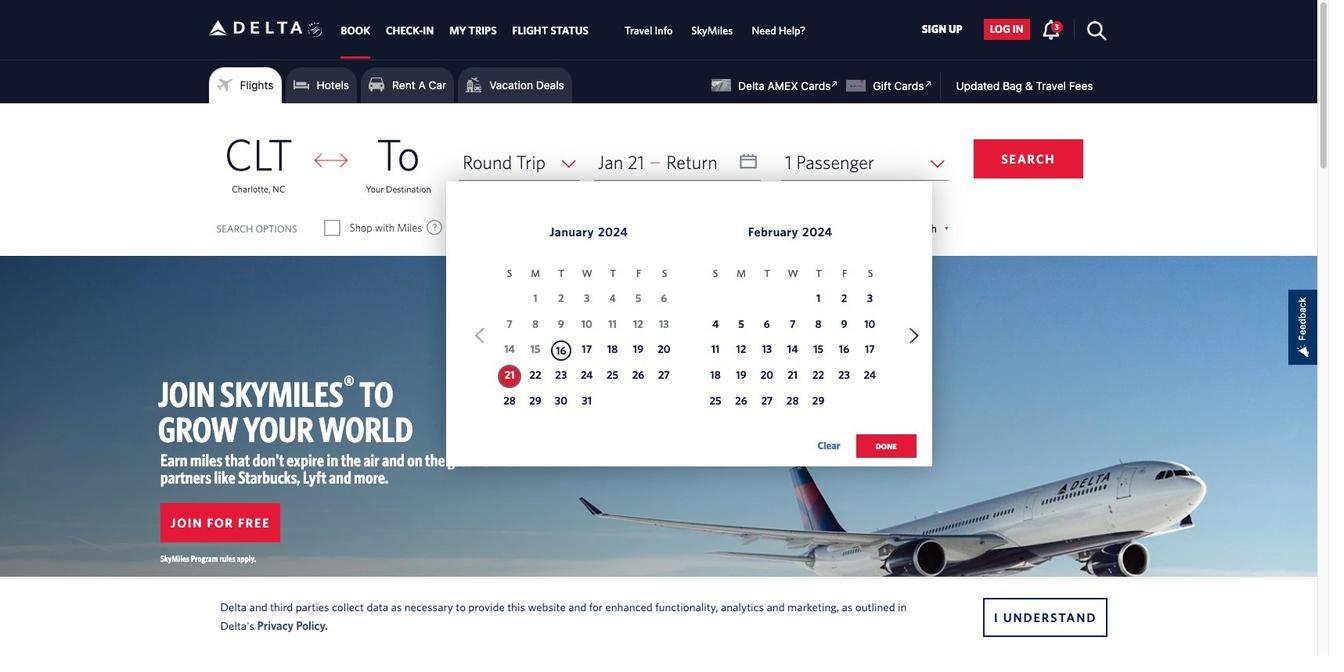 Task type: locate. For each thing, give the bounding box(es) containing it.
0 horizontal spatial this link opens another site in a new window that may not follow the same accessibility policies as delta air lines. image
[[828, 77, 843, 92]]

None field
[[459, 144, 580, 181], [782, 144, 949, 181], [459, 144, 580, 181], [782, 144, 949, 181]]

tab panel
[[0, 103, 1318, 475]]

None checkbox
[[605, 220, 619, 236]]

skyteam image
[[308, 5, 323, 54]]

1 this link opens another site in a new window that may not follow the same accessibility policies as delta air lines. image from the left
[[828, 77, 843, 92]]

delta air lines image
[[209, 3, 303, 52]]

tab list
[[333, 0, 816, 59]]

1 horizontal spatial this link opens another site in a new window that may not follow the same accessibility policies as delta air lines. image
[[921, 77, 936, 92]]

None text field
[[594, 144, 761, 181]]

None checkbox
[[325, 220, 340, 236]]

this link opens another site in a new window that may not follow the same accessibility policies as delta air lines. image
[[828, 77, 843, 92], [921, 77, 936, 92]]



Task type: describe. For each thing, give the bounding box(es) containing it.
2 this link opens another site in a new window that may not follow the same accessibility policies as delta air lines. image from the left
[[921, 77, 936, 92]]

calendar expanded, use arrow keys to select date application
[[446, 182, 933, 475]]



Task type: vqa. For each thing, say whether or not it's contained in the screenshot.
skyteam image
yes



